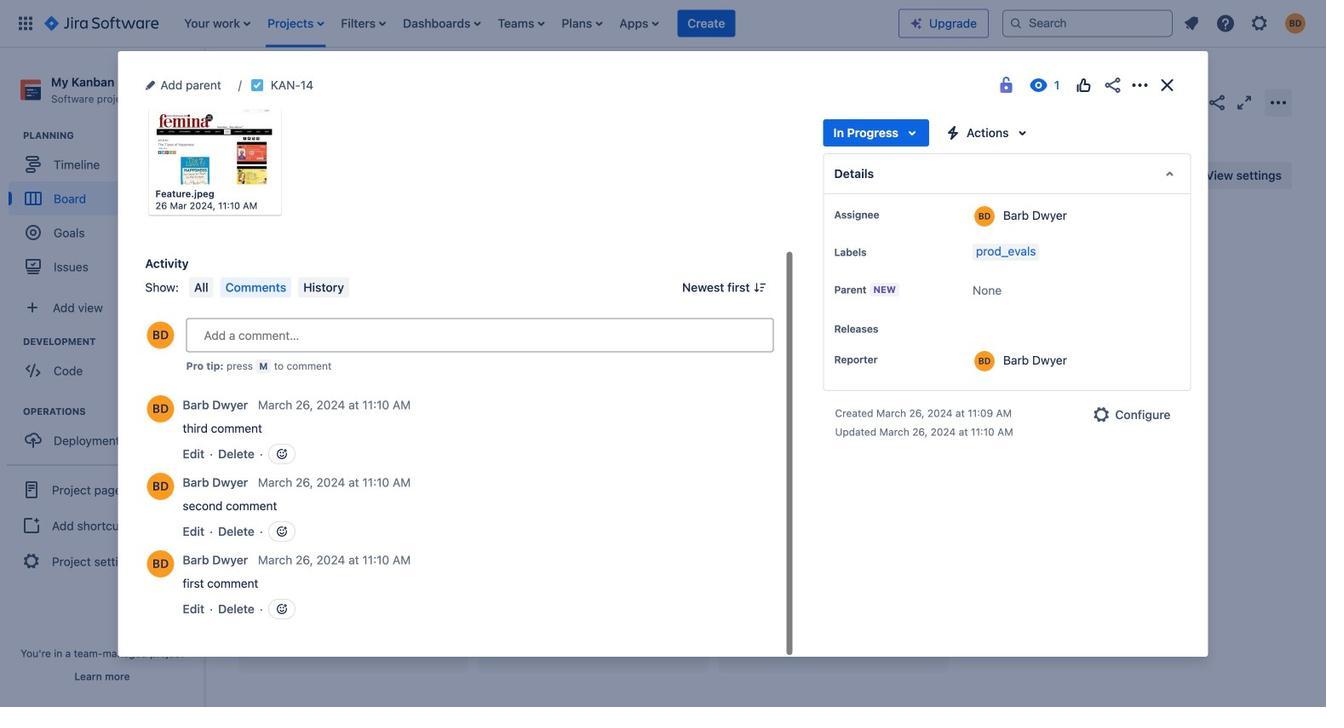 Task type: describe. For each thing, give the bounding box(es) containing it.
0 horizontal spatial more information about barb dwyer image
[[147, 550, 174, 578]]

2 heading from the top
[[23, 335, 204, 349]]

close image
[[1157, 75, 1178, 95]]

1 horizontal spatial list
[[1177, 8, 1316, 39]]

more image
[[253, 116, 274, 137]]

assignee pin to top. only you can see pinned fields. image
[[883, 208, 897, 222]]

8 list item from the left
[[678, 0, 736, 47]]

enter full screen image
[[1234, 92, 1255, 113]]

sidebar element
[[0, 48, 204, 707]]

Search field
[[1003, 10, 1173, 37]]

0 vertical spatial more information about barb dwyer image
[[975, 206, 995, 227]]

2 list item from the left
[[262, 0, 329, 47]]

labels pin to top. only you can see pinned fields. image
[[870, 245, 884, 259]]

task image
[[250, 78, 264, 92]]



Task type: vqa. For each thing, say whether or not it's contained in the screenshot.
copy link to comment image
yes



Task type: locate. For each thing, give the bounding box(es) containing it.
2 vertical spatial heading
[[23, 405, 204, 418]]

1 vertical spatial heading
[[23, 335, 204, 349]]

4 list item from the left
[[398, 0, 486, 47]]

more information about barb dwyer image for 2nd copy link to comment icon from the bottom of the page
[[147, 473, 174, 500]]

7 list item from the left
[[614, 0, 664, 47]]

primary element
[[10, 0, 899, 47]]

2 add reaction image from the top
[[275, 602, 289, 616]]

1 copy link to comment image from the top
[[414, 475, 428, 488]]

list item
[[179, 0, 256, 47], [262, 0, 329, 47], [336, 0, 391, 47], [398, 0, 486, 47], [493, 0, 550, 47], [557, 0, 608, 47], [614, 0, 664, 47], [678, 0, 736, 47]]

search image
[[1010, 17, 1023, 30]]

2 vertical spatial more information about barb dwyer image
[[147, 473, 174, 500]]

more information about barb dwyer image
[[975, 206, 995, 227], [147, 550, 174, 578]]

heading
[[23, 129, 204, 142], [23, 335, 204, 349], [23, 405, 204, 418]]

0 vertical spatial more information about barb dwyer image
[[975, 351, 995, 371]]

0 vertical spatial heading
[[23, 129, 204, 142]]

menu bar
[[186, 277, 353, 298]]

actions image
[[1130, 75, 1151, 95]]

details element
[[823, 153, 1191, 194]]

5 list item from the left
[[493, 0, 550, 47]]

6 list item from the left
[[557, 0, 608, 47]]

add reaction image for copy link to comment image
[[275, 447, 289, 461]]

download image
[[224, 116, 245, 137]]

1 vertical spatial copy link to comment image
[[414, 552, 428, 566]]

copy link to issue image
[[310, 78, 324, 91]]

1 horizontal spatial more information about barb dwyer image
[[975, 206, 995, 227]]

copy link to comment image
[[414, 475, 428, 488], [414, 552, 428, 566]]

vote options: no one has voted for this issue yet. image
[[1074, 75, 1094, 95]]

2 copy link to comment image from the top
[[414, 552, 428, 566]]

reporter pin to top. only you can see pinned fields. image
[[881, 353, 895, 366]]

add reaction image
[[275, 525, 289, 538]]

Add a comment… field
[[186, 318, 774, 352]]

dialog
[[118, 0, 1208, 657]]

add reaction image down add reaction image
[[275, 602, 289, 616]]

1 list item from the left
[[179, 0, 256, 47]]

1 vertical spatial add reaction image
[[275, 602, 289, 616]]

1 vertical spatial more information about barb dwyer image
[[147, 550, 174, 578]]

0 horizontal spatial list
[[176, 0, 899, 47]]

3 list item from the left
[[336, 0, 391, 47]]

3 heading from the top
[[23, 405, 204, 418]]

Search this board text field
[[239, 160, 319, 191]]

add reaction image up add reaction image
[[275, 447, 289, 461]]

list
[[176, 0, 899, 47], [1177, 8, 1316, 39]]

group
[[9, 129, 204, 289], [9, 335, 204, 393], [9, 405, 204, 463], [7, 464, 198, 585]]

jira software image
[[44, 13, 159, 34], [44, 13, 159, 34]]

1 add reaction image from the top
[[275, 447, 289, 461]]

copy link to comment image
[[414, 397, 428, 411]]

None search field
[[1003, 10, 1173, 37]]

add reaction image
[[275, 447, 289, 461], [275, 602, 289, 616]]

1 heading from the top
[[23, 129, 204, 142]]

0 vertical spatial add reaction image
[[275, 447, 289, 461]]

goal image
[[26, 225, 41, 240]]

more information about barb dwyer image
[[975, 351, 995, 371], [147, 395, 174, 423], [147, 473, 174, 500]]

banner
[[0, 0, 1326, 48]]

1 vertical spatial more information about barb dwyer image
[[147, 395, 174, 423]]

more information about barb dwyer image for copy link to comment image
[[147, 395, 174, 423]]

add reaction image for first copy link to comment icon from the bottom of the page
[[275, 602, 289, 616]]

0 vertical spatial copy link to comment image
[[414, 475, 428, 488]]



